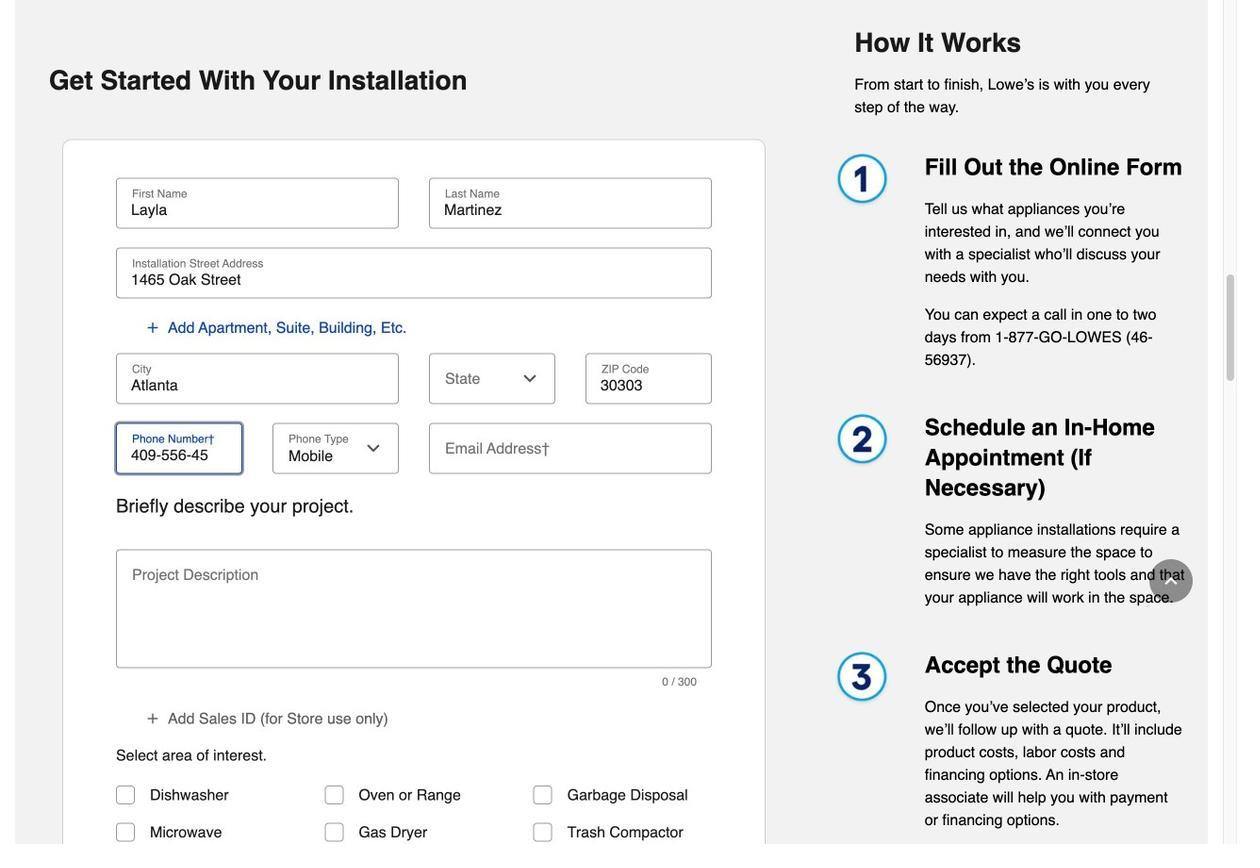 Task type: locate. For each thing, give the bounding box(es) containing it.
phoneNumber text field
[[124, 446, 235, 464]]

projectDescription text field
[[124, 576, 705, 659]]

an icon of a number two. image
[[828, 413, 895, 472]]

address1 text field
[[124, 270, 705, 289]]

zipcode text field
[[593, 376, 705, 395]]

chevron up image
[[1162, 572, 1181, 590]]

LastName text field
[[437, 200, 705, 219]]

plus image
[[145, 711, 160, 726]]

scroll to top element
[[1150, 559, 1193, 603]]



Task type: vqa. For each thing, say whether or not it's contained in the screenshot.
zipcode text box on the top
yes



Task type: describe. For each thing, give the bounding box(es) containing it.
plus image
[[145, 320, 160, 335]]

an icon of a number one. image
[[828, 152, 895, 211]]

city text field
[[124, 376, 391, 395]]

emailAddress text field
[[437, 423, 705, 464]]

an icon of a number three. image
[[828, 650, 895, 709]]

FirstName text field
[[124, 200, 391, 219]]



